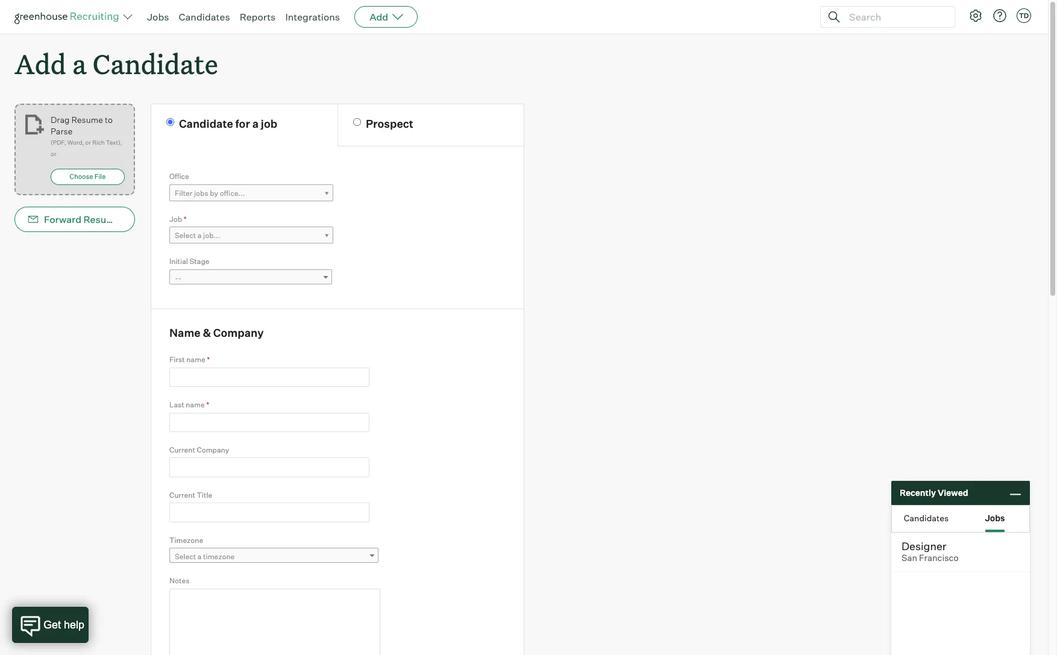 Task type: locate. For each thing, give the bounding box(es) containing it.
1 horizontal spatial jobs
[[986, 513, 1006, 523]]

job...
[[203, 231, 220, 240]]

-
[[175, 274, 178, 283], [178, 274, 181, 283]]

0 vertical spatial candidate
[[93, 46, 218, 81]]

a left timezone
[[198, 553, 202, 562]]

current left the title
[[169, 491, 195, 500]]

0 vertical spatial name
[[187, 355, 205, 364]]

name right first
[[187, 355, 205, 364]]

None text field
[[169, 413, 370, 432], [169, 503, 370, 523], [169, 413, 370, 432], [169, 503, 370, 523]]

candidates link
[[179, 11, 230, 23]]

0 horizontal spatial candidates
[[179, 11, 230, 23]]

resume inside drag resume to parse (pdf, word, or rich text), or
[[71, 115, 103, 125]]

resume
[[71, 115, 103, 125], [84, 214, 120, 226]]

resume left via
[[84, 214, 120, 226]]

name for first
[[187, 355, 205, 364]]

candidate
[[93, 46, 218, 81], [179, 117, 233, 130]]

office
[[169, 172, 189, 181]]

company right &
[[213, 326, 264, 339]]

last
[[169, 400, 184, 410]]

or left rich
[[85, 139, 91, 146]]

select for select a timezone
[[175, 553, 196, 562]]

to
[[105, 115, 113, 125]]

reports
[[240, 11, 276, 23]]

* right the job
[[184, 215, 187, 224]]

0 vertical spatial or
[[85, 139, 91, 146]]

resume for drag
[[71, 115, 103, 125]]

francisco
[[920, 553, 959, 564]]

td button
[[1015, 6, 1034, 25]]

viewed
[[938, 488, 969, 498]]

filter jobs by office... link
[[169, 184, 333, 202]]

or
[[85, 139, 91, 146], [51, 150, 56, 158]]

1 vertical spatial select
[[175, 553, 196, 562]]

tab list
[[893, 506, 1030, 533]]

company
[[213, 326, 264, 339], [197, 446, 229, 455]]

resume for forward
[[84, 214, 120, 226]]

select down job *
[[175, 231, 196, 240]]

add for add a candidate
[[14, 46, 66, 81]]

0 vertical spatial current
[[169, 446, 195, 455]]

* down &
[[207, 355, 210, 364]]

greenhouse recruiting image
[[14, 10, 123, 24]]

1 vertical spatial resume
[[84, 214, 120, 226]]

name right last
[[186, 400, 205, 410]]

0 horizontal spatial or
[[51, 150, 56, 158]]

name
[[187, 355, 205, 364], [186, 400, 205, 410]]

jobs
[[147, 11, 169, 23], [986, 513, 1006, 523]]

add
[[370, 11, 388, 23], [14, 46, 66, 81]]

add inside popup button
[[370, 11, 388, 23]]

timezone
[[203, 553, 235, 562]]

1 vertical spatial candidates
[[904, 513, 949, 523]]

candidates
[[179, 11, 230, 23], [904, 513, 949, 523]]

initial stage
[[169, 257, 210, 266]]

resume left the to
[[71, 115, 103, 125]]

timezone
[[169, 536, 203, 545]]

company up the title
[[197, 446, 229, 455]]

* right last
[[206, 400, 209, 410]]

parse
[[51, 126, 73, 136]]

1 vertical spatial current
[[169, 491, 195, 500]]

1 vertical spatial *
[[207, 355, 210, 364]]

2 current from the top
[[169, 491, 195, 500]]

a
[[72, 46, 86, 81], [253, 117, 259, 130], [198, 231, 202, 240], [198, 553, 202, 562]]

1 current from the top
[[169, 446, 195, 455]]

reports link
[[240, 11, 276, 23]]

candidate right candidate for a job radio
[[179, 117, 233, 130]]

current
[[169, 446, 195, 455], [169, 491, 195, 500]]

name
[[169, 326, 201, 339]]

tab list containing candidates
[[893, 506, 1030, 533]]

stage
[[190, 257, 210, 266]]

candidates down recently viewed
[[904, 513, 949, 523]]

1 vertical spatial add
[[14, 46, 66, 81]]

title
[[197, 491, 212, 500]]

1 horizontal spatial add
[[370, 11, 388, 23]]

job *
[[169, 215, 187, 224]]

current down last
[[169, 446, 195, 455]]

resume inside forward resume via email button
[[84, 214, 120, 226]]

1 vertical spatial jobs
[[986, 513, 1006, 523]]

a down the greenhouse recruiting image
[[72, 46, 86, 81]]

0 vertical spatial resume
[[71, 115, 103, 125]]

1 horizontal spatial candidates
[[904, 513, 949, 523]]

None text field
[[169, 368, 370, 387], [169, 458, 370, 478], [169, 368, 370, 387], [169, 458, 370, 478]]

jobs inside "tab list"
[[986, 513, 1006, 523]]

choose
[[70, 173, 93, 181]]

drag
[[51, 115, 70, 125]]

or down the (pdf,
[[51, 150, 56, 158]]

*
[[184, 215, 187, 224], [207, 355, 210, 364], [206, 400, 209, 410]]

current for current company
[[169, 446, 195, 455]]

0 vertical spatial jobs
[[147, 11, 169, 23]]

* for first name *
[[207, 355, 210, 364]]

0 vertical spatial select
[[175, 231, 196, 240]]

1 vertical spatial name
[[186, 400, 205, 410]]

candidates right jobs link
[[179, 11, 230, 23]]

Candidate for a job radio
[[166, 118, 174, 126]]

candidate down jobs link
[[93, 46, 218, 81]]

select down timezone
[[175, 553, 196, 562]]

0 horizontal spatial add
[[14, 46, 66, 81]]

2 select from the top
[[175, 553, 196, 562]]

jobs
[[194, 189, 208, 198]]

0 vertical spatial add
[[370, 11, 388, 23]]

for
[[235, 117, 250, 130]]

notes
[[169, 577, 190, 586]]

1 select from the top
[[175, 231, 196, 240]]

a left job...
[[198, 231, 202, 240]]

email
[[138, 214, 163, 226]]

2 vertical spatial *
[[206, 400, 209, 410]]

add a candidate
[[14, 46, 218, 81]]

0 horizontal spatial jobs
[[147, 11, 169, 23]]

select
[[175, 231, 196, 240], [175, 553, 196, 562]]

select a job...
[[175, 231, 220, 240]]

word,
[[67, 139, 84, 146]]



Task type: vqa. For each thing, say whether or not it's contained in the screenshot.
Francisco) related to (22)
no



Task type: describe. For each thing, give the bounding box(es) containing it.
1 vertical spatial candidate
[[179, 117, 233, 130]]

select a timezone link
[[169, 548, 379, 566]]

Notes text field
[[169, 589, 381, 656]]

0 vertical spatial company
[[213, 326, 264, 339]]

integrations
[[285, 11, 340, 23]]

last name *
[[169, 400, 209, 410]]

&
[[203, 326, 211, 339]]

* for last name *
[[206, 400, 209, 410]]

name for last
[[186, 400, 205, 410]]

office...
[[220, 189, 245, 198]]

--
[[175, 274, 181, 283]]

current title
[[169, 491, 212, 500]]

designer
[[902, 540, 947, 553]]

1 horizontal spatial or
[[85, 139, 91, 146]]

current company
[[169, 446, 229, 455]]

prospect
[[366, 117, 414, 130]]

recently viewed
[[900, 488, 969, 498]]

select for select a job...
[[175, 231, 196, 240]]

first name *
[[169, 355, 210, 364]]

jobs link
[[147, 11, 169, 23]]

1 vertical spatial or
[[51, 150, 56, 158]]

add for add
[[370, 11, 388, 23]]

drag resume to parse (pdf, word, or rich text), or
[[51, 115, 122, 158]]

current for current title
[[169, 491, 195, 500]]

forward
[[44, 214, 81, 226]]

first
[[169, 355, 185, 364]]

a for timezone
[[198, 553, 202, 562]]

0 vertical spatial candidates
[[179, 11, 230, 23]]

job
[[169, 215, 182, 224]]

a for job...
[[198, 231, 202, 240]]

Search text field
[[847, 8, 944, 26]]

designer san francisco
[[902, 540, 959, 564]]

job
[[261, 117, 278, 130]]

initial
[[169, 257, 188, 266]]

configure image
[[969, 8, 984, 23]]

rich
[[92, 139, 105, 146]]

-- link
[[169, 269, 332, 287]]

via
[[122, 214, 136, 226]]

2 - from the left
[[178, 274, 181, 283]]

td
[[1020, 11, 1030, 20]]

add button
[[355, 6, 418, 28]]

0 vertical spatial *
[[184, 215, 187, 224]]

integrations link
[[285, 11, 340, 23]]

text),
[[106, 139, 122, 146]]

forward resume via email
[[44, 214, 163, 226]]

select a job... link
[[169, 227, 333, 244]]

name & company
[[169, 326, 264, 339]]

forward resume via email button
[[14, 207, 163, 232]]

a for candidate
[[72, 46, 86, 81]]

san
[[902, 553, 918, 564]]

candidates inside "tab list"
[[904, 513, 949, 523]]

(pdf,
[[51, 139, 66, 146]]

file
[[94, 173, 106, 181]]

Prospect radio
[[353, 118, 361, 126]]

1 - from the left
[[175, 274, 178, 283]]

filter jobs by office...
[[175, 189, 245, 198]]

select a timezone
[[175, 553, 235, 562]]

by
[[210, 189, 218, 198]]

choose file
[[70, 173, 106, 181]]

1 vertical spatial company
[[197, 446, 229, 455]]

candidate for a job
[[179, 117, 278, 130]]

td button
[[1017, 8, 1032, 23]]

filter
[[175, 189, 193, 198]]

recently
[[900, 488, 937, 498]]

a right for
[[253, 117, 259, 130]]



